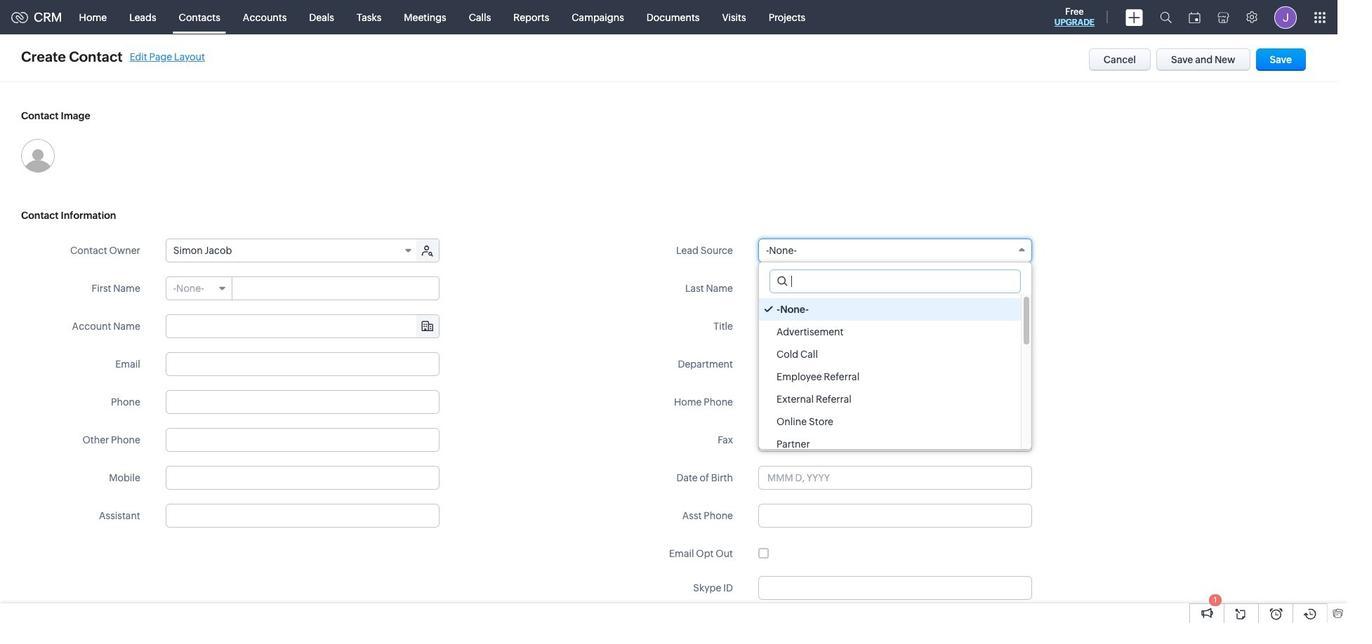 Task type: vqa. For each thing, say whether or not it's contained in the screenshot.
search Text Field
no



Task type: locate. For each thing, give the bounding box(es) containing it.
None text field
[[770, 270, 1020, 293], [758, 277, 1032, 301], [166, 315, 439, 338], [166, 352, 439, 376], [166, 390, 439, 414], [758, 390, 1032, 414], [166, 428, 439, 452], [166, 466, 439, 490], [166, 504, 439, 528], [770, 270, 1020, 293], [758, 277, 1032, 301], [166, 315, 439, 338], [166, 352, 439, 376], [166, 390, 439, 414], [758, 390, 1032, 414], [166, 428, 439, 452], [166, 466, 439, 490], [166, 504, 439, 528]]

image image
[[21, 139, 55, 173]]

option
[[759, 298, 1021, 321], [759, 321, 1021, 343], [759, 343, 1021, 366], [759, 366, 1021, 388], [759, 388, 1021, 411], [759, 411, 1021, 433], [759, 433, 1021, 456]]

create menu image
[[1126, 9, 1143, 26]]

None text field
[[233, 277, 439, 300], [758, 315, 1032, 338], [758, 352, 1032, 376], [758, 428, 1032, 452], [758, 504, 1032, 528], [758, 576, 1032, 600], [233, 277, 439, 300], [758, 315, 1032, 338], [758, 352, 1032, 376], [758, 428, 1032, 452], [758, 504, 1032, 528], [758, 576, 1032, 600]]

1 option from the top
[[759, 298, 1021, 321]]

3 option from the top
[[759, 343, 1021, 366]]

None field
[[758, 239, 1032, 263], [166, 239, 418, 262], [166, 277, 232, 300], [166, 315, 439, 338], [758, 239, 1032, 263], [166, 239, 418, 262], [166, 277, 232, 300], [166, 315, 439, 338]]

search element
[[1152, 0, 1180, 34]]

profile element
[[1266, 0, 1305, 34]]

5 option from the top
[[759, 388, 1021, 411]]

logo image
[[11, 12, 28, 23]]

create menu element
[[1117, 0, 1152, 34]]

search image
[[1160, 11, 1172, 23]]

list box
[[759, 295, 1031, 456]]

4 option from the top
[[759, 366, 1021, 388]]

calendar image
[[1189, 12, 1201, 23]]



Task type: describe. For each thing, give the bounding box(es) containing it.
2 option from the top
[[759, 321, 1021, 343]]

7 option from the top
[[759, 433, 1021, 456]]

MMM D, YYYY text field
[[758, 466, 1032, 490]]

6 option from the top
[[759, 411, 1021, 433]]

profile image
[[1274, 6, 1297, 28]]



